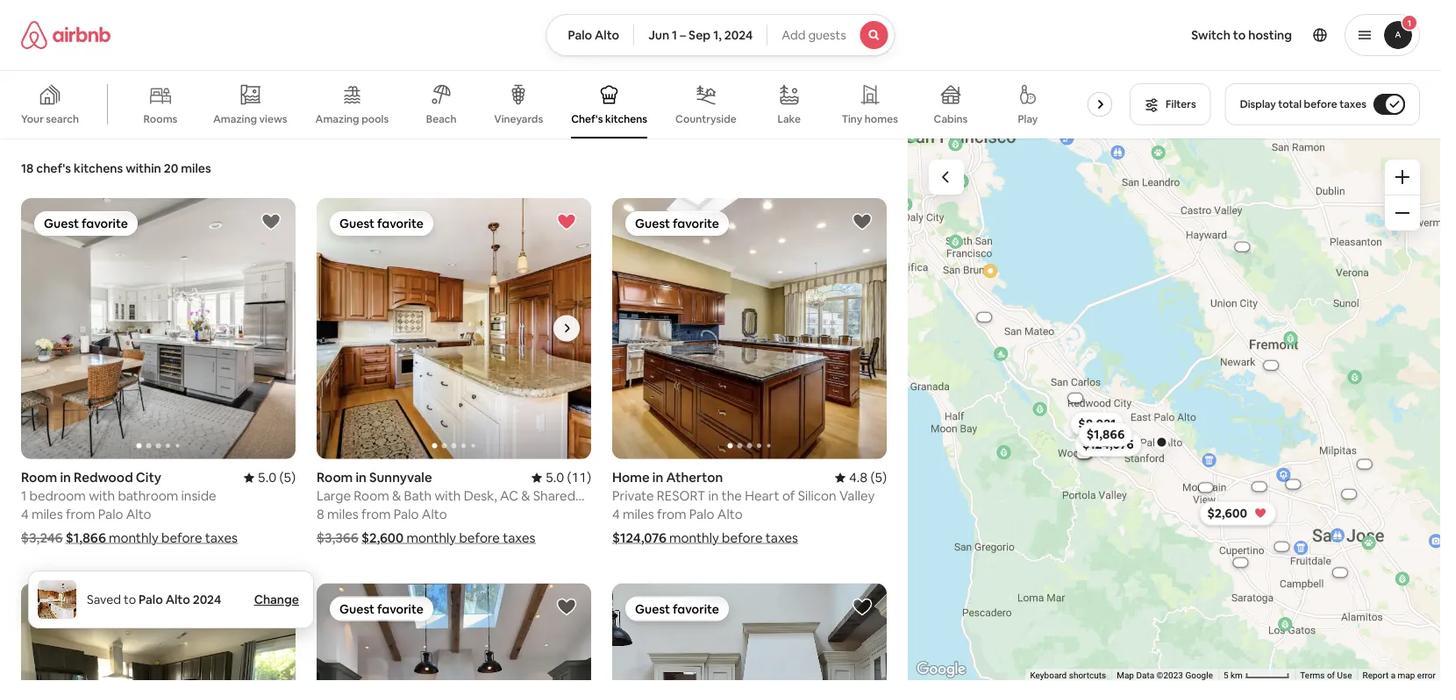 Task type: vqa. For each thing, say whether or not it's contained in the screenshot.
from
yes



Task type: locate. For each thing, give the bounding box(es) containing it.
(11)
[[567, 469, 591, 486]]

in left sunnyvale
[[356, 469, 367, 486]]

0 horizontal spatial 1
[[21, 488, 27, 505]]

silicon
[[798, 488, 837, 505]]

of
[[783, 488, 795, 505], [1327, 671, 1335, 681]]

$1,866
[[1087, 427, 1125, 443], [66, 530, 106, 547]]

jun
[[648, 27, 670, 43]]

alto down sunnyvale
[[422, 506, 447, 523]]

0 horizontal spatial room
[[21, 469, 57, 486]]

palo down sunnyvale
[[394, 506, 419, 523]]

taxes down inside
[[205, 530, 238, 547]]

profile element
[[916, 0, 1420, 70]]

1 horizontal spatial (5)
[[871, 469, 887, 486]]

0 vertical spatial to
[[1233, 27, 1246, 43]]

to right saved
[[124, 592, 136, 608]]

0 horizontal spatial 2024
[[193, 592, 221, 608]]

miles inside room in redwood city 1 bedroom with bathroom inside 4 miles from palo alto $3,246 $1,866 monthly before taxes
[[32, 506, 63, 523]]

1 horizontal spatial $124,076
[[1083, 437, 1134, 453]]

1 vertical spatial $1,866
[[66, 530, 106, 547]]

4 down private
[[612, 506, 620, 523]]

from down with
[[66, 506, 95, 523]]

alto right saved
[[166, 592, 190, 608]]

$3,090 button
[[1276, 472, 1311, 497]]

2 horizontal spatial 1
[[1408, 17, 1412, 29]]

room inside room in redwood city 1 bedroom with bathroom inside 4 miles from palo alto $3,246 $1,866 monthly before taxes
[[21, 469, 57, 486]]

monthly
[[109, 530, 159, 547], [407, 530, 456, 547], [669, 530, 719, 547]]

1 from from the left
[[66, 506, 95, 523]]

2 horizontal spatial from
[[657, 506, 687, 523]]

0 horizontal spatial $124,076
[[612, 530, 667, 547]]

$124,076 down $8,931
[[1083, 437, 1134, 453]]

0 horizontal spatial $1,866
[[66, 530, 106, 547]]

miles right 8
[[327, 506, 359, 523]]

terms of use link
[[1301, 671, 1352, 681]]

miles inside "8 miles from palo alto $3,366 $2,600 monthly before taxes"
[[327, 506, 359, 523]]

None search field
[[546, 14, 895, 56]]

1 horizontal spatial $1,866
[[1087, 427, 1125, 443]]

1 horizontal spatial 4
[[612, 506, 620, 523]]

1 4 from the left
[[21, 506, 29, 523]]

room in redwood city 1 bedroom with bathroom inside 4 miles from palo alto $3,246 $1,866 monthly before taxes
[[21, 469, 238, 547]]

1 inside room in redwood city 1 bedroom with bathroom inside 4 miles from palo alto $3,246 $1,866 monthly before taxes
[[21, 488, 27, 505]]

amazing views
[[213, 112, 287, 126]]

sunnyvale
[[369, 469, 432, 486]]

from down resort
[[657, 506, 687, 523]]

group containing amazing views
[[0, 70, 1130, 139]]

report a map error
[[1363, 671, 1436, 681]]

2024 right 1,
[[724, 27, 753, 43]]

data
[[1137, 671, 1155, 681]]

1 horizontal spatial from
[[361, 506, 391, 523]]

in for sunnyvale
[[356, 469, 367, 486]]

1 vertical spatial kitchens
[[74, 161, 123, 176]]

room in sunnyvale
[[317, 469, 432, 486]]

km
[[1231, 671, 1243, 681]]

$2,600 down "$10,868"
[[1208, 506, 1248, 522]]

0 vertical spatial $1,866
[[1087, 427, 1125, 443]]

$11,880
[[1232, 560, 1250, 566]]

home
[[612, 469, 650, 486]]

$1,866 inside room in redwood city 1 bedroom with bathroom inside 4 miles from palo alto $3,246 $1,866 monthly before taxes
[[66, 530, 106, 547]]

your
[[21, 112, 44, 126]]

inside
[[181, 488, 216, 505]]

5.0 for 5.0 (11)
[[546, 469, 564, 486]]

1 horizontal spatial room
[[317, 469, 353, 486]]

(5)
[[279, 469, 296, 486], [871, 469, 887, 486]]

4 inside home in atherton private resort in the heart of silicon valley 4 miles from palo alto $124,076 monthly before taxes
[[612, 506, 620, 523]]

amazing left views
[[213, 112, 257, 126]]

of left use
[[1327, 671, 1335, 681]]

1 horizontal spatial miles
[[327, 506, 359, 523]]

miles
[[32, 506, 63, 523], [327, 506, 359, 523], [623, 506, 654, 523]]

0 horizontal spatial 5.0
[[258, 469, 276, 486]]

report a map error link
[[1363, 671, 1436, 681]]

tiny homes
[[842, 112, 898, 126]]

kitchens
[[605, 112, 648, 126], [74, 161, 123, 176]]

0 horizontal spatial amazing
[[213, 112, 257, 126]]

monthly down sunnyvale
[[407, 530, 456, 547]]

0 horizontal spatial monthly
[[109, 530, 159, 547]]

1 vertical spatial of
[[1327, 671, 1335, 681]]

map
[[1117, 671, 1134, 681]]

add
[[782, 27, 806, 43]]

$8,931
[[1079, 416, 1116, 432]]

miles down private
[[623, 506, 654, 523]]

taxes down the heart
[[766, 530, 798, 547]]

5.0 out of 5 average rating,  5 reviews image
[[244, 469, 296, 486]]

0 vertical spatial of
[[783, 488, 795, 505]]

2024 inside jun 1 – sep 1, 2024 button
[[724, 27, 753, 43]]

0 horizontal spatial 4
[[21, 506, 29, 523]]

5 km button
[[1219, 669, 1295, 682]]

shortcuts
[[1069, 671, 1107, 681]]

1 room from the left
[[21, 469, 57, 486]]

1 inside dropdown button
[[1408, 17, 1412, 29]]

room
[[21, 469, 57, 486], [317, 469, 353, 486]]

2 4 from the left
[[612, 506, 620, 523]]

before inside home in atherton private resort in the heart of silicon valley 4 miles from palo alto $124,076 monthly before taxes
[[722, 530, 763, 547]]

8
[[317, 506, 324, 523]]

5.0
[[258, 469, 276, 486], [546, 469, 564, 486]]

0 horizontal spatial of
[[783, 488, 795, 505]]

room up the bedroom
[[21, 469, 57, 486]]

(5) for 4.8 (5)
[[871, 469, 887, 486]]

$2,600 right $3,366
[[361, 530, 404, 547]]

(5) left room in sunnyvale
[[279, 469, 296, 486]]

monthly down bathroom
[[109, 530, 159, 547]]

amazing for amazing views
[[213, 112, 257, 126]]

2 5.0 from the left
[[546, 469, 564, 486]]

taxes right total
[[1340, 97, 1367, 111]]

1 miles from the left
[[32, 506, 63, 523]]

4.8 out of 5 average rating,  5 reviews image
[[835, 469, 887, 486]]

1 horizontal spatial 5.0
[[546, 469, 564, 486]]

zoom in image
[[1396, 170, 1410, 184]]

2 horizontal spatial monthly
[[669, 530, 719, 547]]

2 monthly from the left
[[407, 530, 456, 547]]

amazing pools
[[315, 112, 389, 126]]

$124,076 down private
[[612, 530, 667, 547]]

zoom out image
[[1396, 206, 1410, 220]]

taxes down 5.0 out of 5 average rating,  11 reviews image
[[503, 530, 536, 547]]

error
[[1418, 671, 1436, 681]]

1 horizontal spatial monthly
[[407, 530, 456, 547]]

in right home
[[653, 469, 663, 486]]

palo down resort
[[689, 506, 715, 523]]

$24,012
[[1251, 484, 1269, 490]]

add guests button
[[767, 14, 895, 56]]

1 horizontal spatial to
[[1233, 27, 1246, 43]]

to right switch in the right top of the page
[[1233, 27, 1246, 43]]

saved to palo alto 2024
[[87, 592, 221, 608]]

0 vertical spatial kitchens
[[605, 112, 648, 126]]

change button
[[254, 592, 299, 608]]

in inside room in redwood city 1 bedroom with bathroom inside 4 miles from palo alto $3,246 $1,866 monthly before taxes
[[60, 469, 71, 486]]

2 (5) from the left
[[871, 469, 887, 486]]

1 horizontal spatial $2,600
[[1208, 506, 1248, 522]]

1 vertical spatial 2024
[[193, 592, 221, 608]]

with
[[89, 488, 115, 505]]

2 horizontal spatial miles
[[623, 506, 654, 523]]

4 up $3,246
[[21, 506, 29, 523]]

alto down the
[[717, 506, 743, 523]]

0 vertical spatial $124,076
[[1083, 437, 1134, 453]]

room up 8
[[317, 469, 353, 486]]

amazing
[[213, 112, 257, 126], [315, 112, 359, 126]]

rooms
[[144, 112, 178, 126]]

(5) right 4.8
[[871, 469, 887, 486]]

4
[[21, 506, 29, 523], [612, 506, 620, 523]]

$2,600
[[1208, 506, 1248, 522], [361, 530, 404, 547]]

0 vertical spatial $2,600
[[1208, 506, 1248, 522]]

3 miles from the left
[[623, 506, 654, 523]]

palo inside home in atherton private resort in the heart of silicon valley 4 miles from palo alto $124,076 monthly before taxes
[[689, 506, 715, 523]]

palo down with
[[98, 506, 123, 523]]

1 monthly from the left
[[109, 530, 159, 547]]

0 horizontal spatial (5)
[[279, 469, 296, 486]]

2024
[[724, 27, 753, 43], [193, 592, 221, 608]]

2 from from the left
[[361, 506, 391, 523]]

2 room from the left
[[317, 469, 353, 486]]

add to wishlist: room in redwood city image
[[261, 211, 282, 233]]

palo alto button
[[546, 14, 634, 56]]

palo left jun
[[568, 27, 592, 43]]

1 horizontal spatial 1
[[672, 27, 677, 43]]

of right the heart
[[783, 488, 795, 505]]

$124,076
[[1083, 437, 1134, 453], [612, 530, 667, 547]]

jun 1 – sep 1, 2024 button
[[634, 14, 768, 56]]

alto down bathroom
[[126, 506, 151, 523]]

2 miles from the left
[[327, 506, 359, 523]]

1 horizontal spatial 2024
[[724, 27, 753, 43]]

amazing for amazing pools
[[315, 112, 359, 126]]

from down room in sunnyvale
[[361, 506, 391, 523]]

1 vertical spatial $124,076
[[612, 530, 667, 547]]

$10,887 button
[[1058, 386, 1093, 411]]

3 from from the left
[[657, 506, 687, 523]]

$2,600 inside "8 miles from palo alto $3,366 $2,600 monthly before taxes"
[[361, 530, 404, 547]]

alto left jun
[[595, 27, 620, 43]]

amazing left pools
[[315, 112, 359, 126]]

$8,931 button
[[1071, 412, 1124, 436]]

in up the bedroom
[[60, 469, 71, 486]]

0 horizontal spatial from
[[66, 506, 95, 523]]

your search
[[21, 112, 79, 126]]

$3,366
[[317, 530, 359, 547]]

cabins
[[934, 112, 968, 126]]

$11,880 button
[[1223, 551, 1258, 575]]

to
[[1233, 27, 1246, 43], [124, 592, 136, 608]]

1 vertical spatial to
[[124, 592, 136, 608]]

1 vertical spatial $2,600
[[361, 530, 404, 547]]

5.0 (5)
[[258, 469, 296, 486]]

palo inside button
[[568, 27, 592, 43]]

display
[[1240, 97, 1276, 111]]

(5) for 5.0 (5)
[[279, 469, 296, 486]]

0 vertical spatial 2024
[[724, 27, 753, 43]]

search
[[46, 112, 79, 126]]

add to wishlist: cottage in woodside image
[[556, 597, 577, 618]]

monthly down resort
[[669, 530, 719, 547]]

1 5.0 from the left
[[258, 469, 276, 486]]

of inside home in atherton private resort in the heart of silicon valley 4 miles from palo alto $124,076 monthly before taxes
[[783, 488, 795, 505]]

group
[[0, 70, 1130, 139], [21, 198, 296, 459], [317, 198, 591, 459], [612, 198, 887, 459], [21, 584, 296, 682], [317, 584, 591, 682], [612, 584, 887, 682]]

2024 left add to wishlist: home in redwood city image
[[193, 592, 221, 608]]

1 horizontal spatial amazing
[[315, 112, 359, 126]]

the
[[722, 488, 742, 505]]

chef's
[[36, 161, 71, 176]]

5.0 for 5.0 (5)
[[258, 469, 276, 486]]

within 20 miles
[[126, 161, 211, 176]]

to inside switch to hosting link
[[1233, 27, 1246, 43]]

0 horizontal spatial to
[[124, 592, 136, 608]]

keyboard
[[1030, 671, 1067, 681]]

3 monthly from the left
[[669, 530, 719, 547]]

$124,076 inside home in atherton private resort in the heart of silicon valley 4 miles from palo alto $124,076 monthly before taxes
[[612, 530, 667, 547]]

taxes inside "8 miles from palo alto $3,366 $2,600 monthly before taxes"
[[503, 530, 536, 547]]

hosting
[[1249, 27, 1292, 43]]

©2023
[[1157, 671, 1184, 681]]

0 horizontal spatial $2,600
[[361, 530, 404, 547]]

palo alto
[[568, 27, 620, 43]]

1 (5) from the left
[[279, 469, 296, 486]]

0 horizontal spatial miles
[[32, 506, 63, 523]]

none search field containing palo alto
[[546, 14, 895, 56]]

add to wishlist: cottage in woodside image
[[852, 597, 873, 618]]

miles down the bedroom
[[32, 506, 63, 523]]

from
[[66, 506, 95, 523], [361, 506, 391, 523], [657, 506, 687, 523]]



Task type: describe. For each thing, give the bounding box(es) containing it.
$3,090
[[1286, 482, 1302, 488]]

$10,868
[[1197, 485, 1215, 491]]

palo inside "8 miles from palo alto $3,366 $2,600 monthly before taxes"
[[394, 506, 419, 523]]

4.8
[[849, 469, 868, 486]]

remove from wishlist: room in sunnyvale image
[[556, 211, 577, 233]]

$10,868 button
[[1189, 476, 1224, 500]]

$124,076 inside $124,076 button
[[1083, 437, 1134, 453]]

tiny
[[842, 112, 863, 126]]

countryside
[[676, 112, 737, 126]]

homes
[[865, 112, 898, 126]]

0 horizontal spatial kitchens
[[74, 161, 123, 176]]

views
[[259, 112, 287, 126]]

miles inside home in atherton private resort in the heart of silicon valley 4 miles from palo alto $124,076 monthly before taxes
[[623, 506, 654, 523]]

$1,866 button
[[1079, 423, 1133, 447]]

$3,246
[[21, 530, 63, 547]]

report
[[1363, 671, 1389, 681]]

keyboard shortcuts
[[1030, 671, 1107, 681]]

beach
[[426, 112, 457, 126]]

chef's
[[571, 112, 603, 126]]

room for room in redwood city 1 bedroom with bathroom inside 4 miles from palo alto $3,246 $1,866 monthly before taxes
[[21, 469, 57, 486]]

1 button
[[1345, 14, 1420, 56]]

play
[[1018, 112, 1038, 126]]

the location you searched image
[[1155, 436, 1169, 450]]

$10,887
[[1067, 395, 1085, 401]]

18 chef's kitchens within 20 miles
[[21, 161, 211, 176]]

monthly inside "8 miles from palo alto $3,366 $2,600 monthly before taxes"
[[407, 530, 456, 547]]

$2,600 button
[[1200, 502, 1277, 526]]

8 miles from palo alto $3,366 $2,600 monthly before taxes
[[317, 506, 536, 547]]

terms
[[1301, 671, 1325, 681]]

map
[[1398, 671, 1416, 681]]

$10,380
[[1273, 544, 1291, 550]]

5
[[1224, 671, 1229, 681]]

$124,076 button
[[1075, 432, 1142, 457]]

display total before taxes
[[1240, 97, 1367, 111]]

google map
showing 18 stays. including 1 saved stay. region
[[899, 128, 1441, 682]]

palo inside room in redwood city 1 bedroom with bathroom inside 4 miles from palo alto $3,246 $1,866 monthly before taxes
[[98, 506, 123, 523]]

alto inside room in redwood city 1 bedroom with bathroom inside 4 miles from palo alto $3,246 $1,866 monthly before taxes
[[126, 506, 151, 523]]

monthly inside home in atherton private resort in the heart of silicon valley 4 miles from palo alto $124,076 monthly before taxes
[[669, 530, 719, 547]]

lake
[[778, 112, 801, 126]]

room for room in sunnyvale
[[317, 469, 353, 486]]

google
[[1186, 671, 1213, 681]]

$10,380 button
[[1265, 535, 1300, 559]]

add to wishlist: home in redwood city image
[[261, 597, 282, 618]]

$2,600 inside $2,600 button
[[1208, 506, 1248, 522]]

to for palo
[[124, 592, 136, 608]]

in for atherton
[[653, 469, 663, 486]]

alto inside home in atherton private resort in the heart of silicon valley 4 miles from palo alto $124,076 monthly before taxes
[[717, 506, 743, 523]]

terms of use
[[1301, 671, 1352, 681]]

switch to hosting link
[[1181, 17, 1303, 54]]

keyboard shortcuts button
[[1030, 670, 1107, 682]]

from inside room in redwood city 1 bedroom with bathroom inside 4 miles from palo alto $3,246 $1,866 monthly before taxes
[[66, 506, 95, 523]]

google image
[[912, 659, 970, 682]]

1,
[[713, 27, 722, 43]]

home in atherton private resort in the heart of silicon valley 4 miles from palo alto $124,076 monthly before taxes
[[612, 469, 875, 547]]

chef's kitchens
[[571, 112, 648, 126]]

valley
[[840, 488, 875, 505]]

filters
[[1166, 97, 1196, 111]]

resort
[[657, 488, 705, 505]]

before inside room in redwood city 1 bedroom with bathroom inside 4 miles from palo alto $3,246 $1,866 monthly before taxes
[[161, 530, 202, 547]]

a
[[1391, 671, 1396, 681]]

bedroom
[[29, 488, 86, 505]]

palo right saved
[[139, 592, 163, 608]]

taxes inside home in atherton private resort in the heart of silicon valley 4 miles from palo alto $124,076 monthly before taxes
[[766, 530, 798, 547]]

saved
[[87, 592, 121, 608]]

pools
[[362, 112, 389, 126]]

monthly inside room in redwood city 1 bedroom with bathroom inside 4 miles from palo alto $3,246 $1,866 monthly before taxes
[[109, 530, 159, 547]]

1 inside button
[[672, 27, 677, 43]]

to for hosting
[[1233, 27, 1246, 43]]

in for redwood
[[60, 469, 71, 486]]

5.0 out of 5 average rating,  11 reviews image
[[532, 469, 591, 486]]

filters button
[[1130, 83, 1211, 125]]

$24,012 button
[[1242, 475, 1277, 499]]

map data ©2023 google
[[1117, 671, 1213, 681]]

jun 1 – sep 1, 2024
[[648, 27, 753, 43]]

add to wishlist: home in atherton image
[[852, 211, 873, 233]]

–
[[680, 27, 686, 43]]

from inside home in atherton private resort in the heart of silicon valley 4 miles from palo alto $124,076 monthly before taxes
[[657, 506, 687, 523]]

heart
[[745, 488, 780, 505]]

1 horizontal spatial kitchens
[[605, 112, 648, 126]]

alto inside button
[[595, 27, 620, 43]]

vineyards
[[494, 112, 543, 126]]

redwood
[[74, 469, 133, 486]]

5 km
[[1224, 671, 1245, 681]]

switch
[[1192, 27, 1231, 43]]

city
[[136, 469, 161, 486]]

guests
[[808, 27, 846, 43]]

1 horizontal spatial of
[[1327, 671, 1335, 681]]

use
[[1338, 671, 1352, 681]]

alto inside "8 miles from palo alto $3,366 $2,600 monthly before taxes"
[[422, 506, 447, 523]]

$1,866 inside button
[[1087, 427, 1125, 443]]

4.8 (5)
[[849, 469, 887, 486]]

from inside "8 miles from palo alto $3,366 $2,600 monthly before taxes"
[[361, 506, 391, 523]]

change
[[254, 592, 299, 608]]

switch to hosting
[[1192, 27, 1292, 43]]

4 inside room in redwood city 1 bedroom with bathroom inside 4 miles from palo alto $3,246 $1,866 monthly before taxes
[[21, 506, 29, 523]]

taxes inside room in redwood city 1 bedroom with bathroom inside 4 miles from palo alto $3,246 $1,866 monthly before taxes
[[205, 530, 238, 547]]

5.0 (11)
[[546, 469, 591, 486]]

add guests
[[782, 27, 846, 43]]

18
[[21, 161, 34, 176]]

in left the
[[708, 488, 719, 505]]

before inside "8 miles from palo alto $3,366 $2,600 monthly before taxes"
[[459, 530, 500, 547]]

atherton
[[666, 469, 723, 486]]

private
[[612, 488, 654, 505]]



